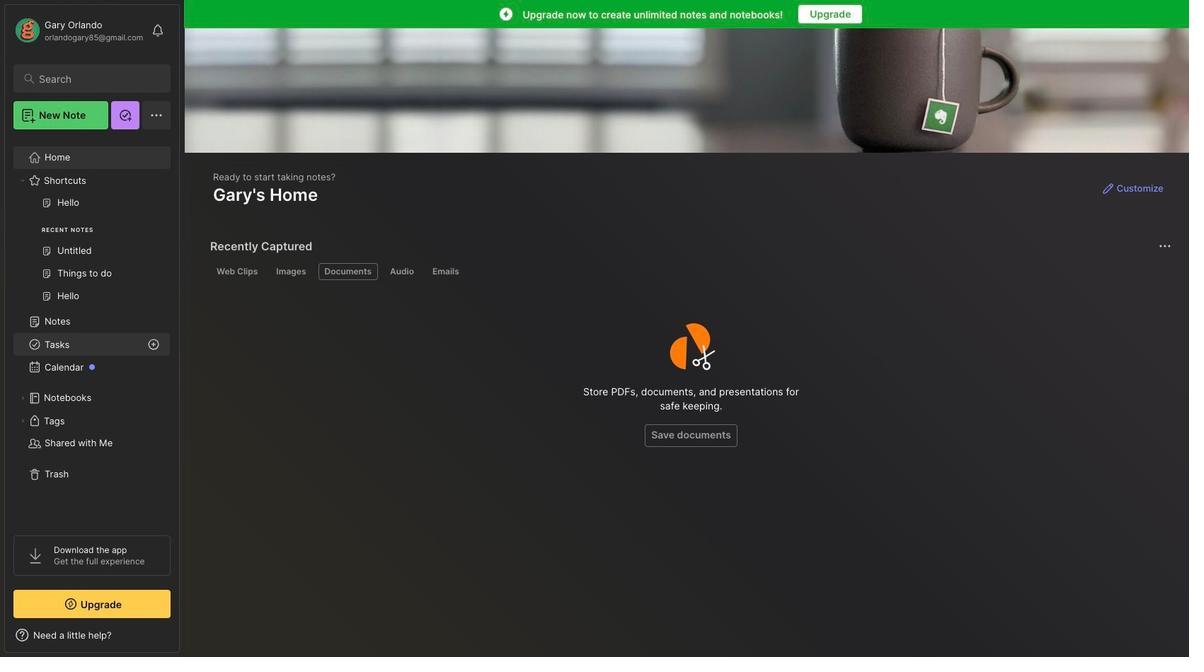 Task type: vqa. For each thing, say whether or not it's contained in the screenshot.
Main element
yes



Task type: locate. For each thing, give the bounding box(es) containing it.
4 tab from the left
[[384, 263, 421, 280]]

tree
[[5, 138, 179, 523]]

group
[[13, 192, 170, 317]]

more actions image
[[1157, 238, 1174, 255]]

group inside 'main' "element"
[[13, 192, 170, 317]]

none search field inside 'main' "element"
[[39, 70, 158, 87]]

None search field
[[39, 70, 158, 87]]

1 tab from the left
[[210, 263, 264, 280]]

tab list
[[210, 263, 1170, 280]]

expand notebooks image
[[18, 394, 27, 403]]

main element
[[0, 0, 184, 658]]

tab
[[210, 263, 264, 280], [270, 263, 313, 280], [318, 263, 378, 280], [384, 263, 421, 280], [426, 263, 466, 280]]

tree inside 'main' "element"
[[5, 138, 179, 523]]



Task type: describe. For each thing, give the bounding box(es) containing it.
Account field
[[13, 16, 143, 45]]

More actions field
[[1156, 237, 1176, 256]]

3 tab from the left
[[318, 263, 378, 280]]

expand tags image
[[18, 417, 27, 426]]

WHAT'S NEW field
[[5, 625, 179, 647]]

5 tab from the left
[[426, 263, 466, 280]]

Search text field
[[39, 72, 158, 86]]

2 tab from the left
[[270, 263, 313, 280]]

click to collapse image
[[179, 632, 189, 649]]



